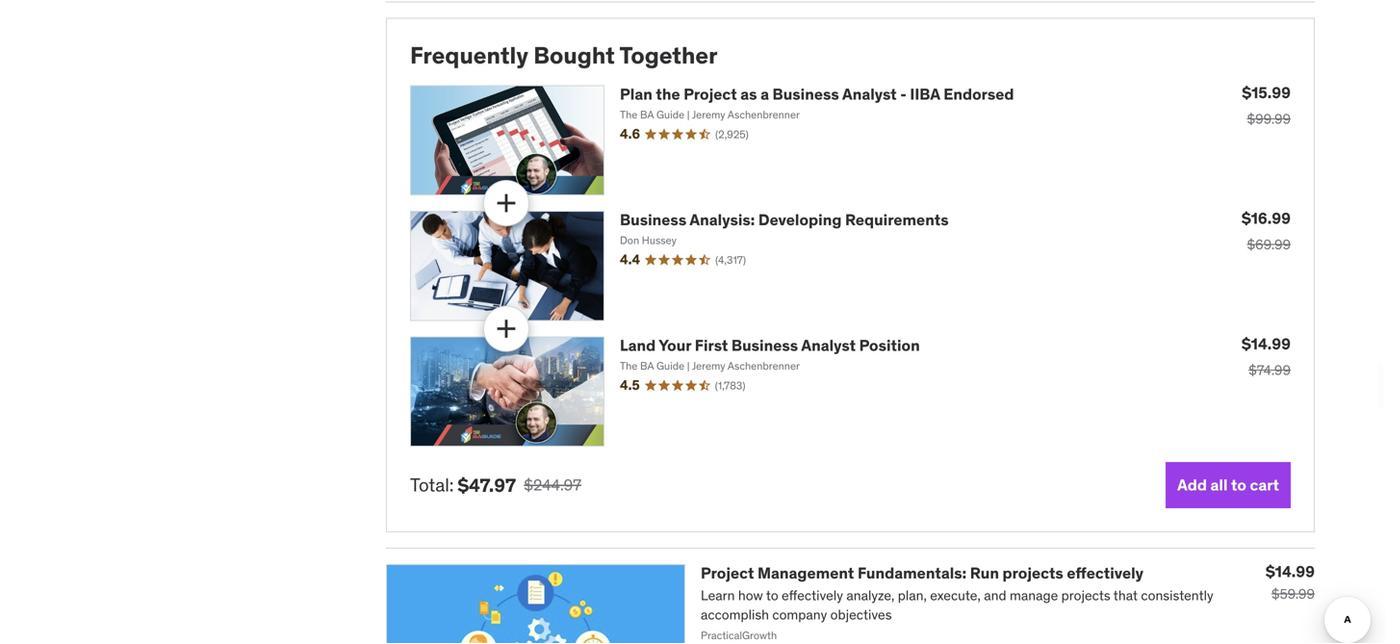 Task type: describe. For each thing, give the bounding box(es) containing it.
business inside the plan the project as a business analyst - iiba endorsed the ba guide | jeremy aschenbrenner
[[773, 84, 840, 104]]

fundamentals:
[[858, 563, 967, 583]]

$14.99 for $14.99 $59.99
[[1266, 562, 1316, 582]]

(2,925)
[[716, 127, 749, 141]]

$244.97
[[524, 475, 582, 495]]

$15.99 $99.99
[[1243, 83, 1291, 128]]

guide inside the land your first business analyst position the ba guide | jeremy aschenbrenner
[[657, 359, 685, 373]]

jeremy inside the land your first business analyst position the ba guide | jeremy aschenbrenner
[[692, 359, 726, 373]]

total:
[[410, 474, 454, 497]]

$16.99
[[1242, 208, 1291, 228]]

1 vertical spatial project
[[701, 563, 755, 583]]

ba inside the plan the project as a business analyst - iiba endorsed the ba guide | jeremy aschenbrenner
[[640, 108, 654, 122]]

project management fundamentals: run projects effectively link
[[701, 563, 1144, 583]]

all
[[1211, 475, 1228, 495]]

4.4
[[620, 251, 641, 268]]

requirements
[[845, 210, 949, 230]]

2925 reviews element
[[716, 127, 749, 142]]

land your first business analyst position link
[[620, 336, 920, 355]]

the
[[656, 84, 681, 104]]

effectively
[[1067, 563, 1144, 583]]

$14.99 for $14.99 $74.99
[[1242, 334, 1291, 354]]

position
[[860, 336, 920, 355]]

$15.99
[[1243, 83, 1291, 103]]

project inside the plan the project as a business analyst - iiba endorsed the ba guide | jeremy aschenbrenner
[[684, 84, 737, 104]]

the inside the plan the project as a business analyst - iiba endorsed the ba guide | jeremy aschenbrenner
[[620, 108, 638, 122]]

$69.99
[[1248, 236, 1291, 253]]

plan the project as a business analyst - iiba endorsed link
[[620, 84, 1015, 104]]

| inside the land your first business analyst position the ba guide | jeremy aschenbrenner
[[687, 359, 690, 373]]

$14.99 $74.99
[[1242, 334, 1291, 379]]

frequently bought together
[[410, 41, 718, 70]]

hussey
[[642, 234, 677, 247]]

frequently
[[410, 41, 529, 70]]

your
[[659, 336, 692, 355]]

4.6
[[620, 125, 641, 143]]

iiba
[[910, 84, 941, 104]]



Task type: vqa. For each thing, say whether or not it's contained in the screenshot.
ba in the PLAN THE PROJECT AS A BUSINESS ANALYST - IIBA ENDORSED THE BA GUIDE | JEREMY ASCHENBRENNER
yes



Task type: locate. For each thing, give the bounding box(es) containing it.
jeremy down first
[[692, 359, 726, 373]]

business
[[773, 84, 840, 104], [620, 210, 687, 230], [732, 336, 799, 355]]

analyst inside the land your first business analyst position the ba guide | jeremy aschenbrenner
[[802, 336, 856, 355]]

$74.99
[[1249, 362, 1291, 379]]

1 vertical spatial analyst
[[802, 336, 856, 355]]

aschenbrenner down the land your first business analyst position link
[[728, 359, 800, 373]]

project
[[684, 84, 737, 104], [701, 563, 755, 583]]

cart
[[1251, 475, 1280, 495]]

bought
[[534, 41, 615, 70]]

a
[[761, 84, 769, 104]]

endorsed
[[944, 84, 1015, 104]]

1783 reviews element
[[715, 378, 746, 393]]

business right a
[[773, 84, 840, 104]]

1 ba from the top
[[640, 108, 654, 122]]

plan the project as a business analyst - iiba endorsed the ba guide | jeremy aschenbrenner
[[620, 84, 1015, 122]]

2 guide from the top
[[657, 359, 685, 373]]

analyst inside the plan the project as a business analyst - iiba endorsed the ba guide | jeremy aschenbrenner
[[843, 84, 897, 104]]

2 | from the top
[[687, 359, 690, 373]]

1 jeremy from the top
[[692, 108, 726, 122]]

guide
[[657, 108, 685, 122], [657, 359, 685, 373]]

$59.99
[[1272, 586, 1316, 603]]

first
[[695, 336, 728, 355]]

the up 4.5
[[620, 359, 638, 373]]

analysis:
[[690, 210, 755, 230]]

1 vertical spatial |
[[687, 359, 690, 373]]

$14.99 up $59.99
[[1266, 562, 1316, 582]]

ba down land
[[640, 359, 654, 373]]

0 vertical spatial |
[[687, 108, 690, 122]]

4317 reviews element
[[716, 253, 746, 267]]

land your first business analyst position the ba guide | jeremy aschenbrenner
[[620, 336, 920, 373]]

business up (1,783)
[[732, 336, 799, 355]]

2 vertical spatial business
[[732, 336, 799, 355]]

land
[[620, 336, 656, 355]]

analyst left - on the top right
[[843, 84, 897, 104]]

0 vertical spatial aschenbrenner
[[728, 108, 800, 122]]

ba down plan
[[640, 108, 654, 122]]

project left the as in the right of the page
[[684, 84, 737, 104]]

business up hussey
[[620, 210, 687, 230]]

1 vertical spatial $14.99
[[1266, 562, 1316, 582]]

0 vertical spatial ba
[[640, 108, 654, 122]]

add
[[1178, 475, 1208, 495]]

together
[[620, 41, 718, 70]]

1 guide from the top
[[657, 108, 685, 122]]

jeremy inside the plan the project as a business analyst - iiba endorsed the ba guide | jeremy aschenbrenner
[[692, 108, 726, 122]]

as
[[741, 84, 757, 104]]

business analysis: developing requirements don hussey
[[620, 210, 949, 247]]

add all to cart button
[[1166, 462, 1291, 508]]

don
[[620, 234, 640, 247]]

$14.99 $59.99
[[1266, 562, 1316, 603]]

business analysis: developing requirements link
[[620, 210, 949, 230]]

guide down the
[[657, 108, 685, 122]]

1 vertical spatial aschenbrenner
[[728, 359, 800, 373]]

1 vertical spatial the
[[620, 359, 638, 373]]

ba
[[640, 108, 654, 122], [640, 359, 654, 373]]

1 aschenbrenner from the top
[[728, 108, 800, 122]]

2 aschenbrenner from the top
[[728, 359, 800, 373]]

1 vertical spatial jeremy
[[692, 359, 726, 373]]

0 vertical spatial project
[[684, 84, 737, 104]]

1 | from the top
[[687, 108, 690, 122]]

business inside business analysis: developing requirements don hussey
[[620, 210, 687, 230]]

2 jeremy from the top
[[692, 359, 726, 373]]

| inside the plan the project as a business analyst - iiba endorsed the ba guide | jeremy aschenbrenner
[[687, 108, 690, 122]]

(4,317)
[[716, 253, 746, 267]]

developing
[[759, 210, 842, 230]]

1 vertical spatial ba
[[640, 359, 654, 373]]

aschenbrenner inside the land your first business analyst position the ba guide | jeremy aschenbrenner
[[728, 359, 800, 373]]

jeremy up (2,925)
[[692, 108, 726, 122]]

$14.99 up $74.99
[[1242, 334, 1291, 354]]

0 vertical spatial $14.99
[[1242, 334, 1291, 354]]

0 vertical spatial business
[[773, 84, 840, 104]]

jeremy
[[692, 108, 726, 122], [692, 359, 726, 373]]

0 vertical spatial the
[[620, 108, 638, 122]]

0 vertical spatial jeremy
[[692, 108, 726, 122]]

$16.99 $69.99
[[1242, 208, 1291, 253]]

plan
[[620, 84, 653, 104]]

0 vertical spatial analyst
[[843, 84, 897, 104]]

add all to cart
[[1178, 475, 1280, 495]]

$14.99
[[1242, 334, 1291, 354], [1266, 562, 1316, 582]]

the up "4.6"
[[620, 108, 638, 122]]

4.5
[[620, 377, 640, 394]]

1 vertical spatial guide
[[657, 359, 685, 373]]

the inside the land your first business analyst position the ba guide | jeremy aschenbrenner
[[620, 359, 638, 373]]

to
[[1232, 475, 1247, 495]]

management
[[758, 563, 855, 583]]

analyst left position
[[802, 336, 856, 355]]

analyst
[[843, 84, 897, 104], [802, 336, 856, 355]]

ba inside the land your first business analyst position the ba guide | jeremy aschenbrenner
[[640, 359, 654, 373]]

2 the from the top
[[620, 359, 638, 373]]

projects
[[1003, 563, 1064, 583]]

aschenbrenner
[[728, 108, 800, 122], [728, 359, 800, 373]]

(1,783)
[[715, 379, 746, 392]]

1 the from the top
[[620, 108, 638, 122]]

business inside the land your first business analyst position the ba guide | jeremy aschenbrenner
[[732, 336, 799, 355]]

0 vertical spatial guide
[[657, 108, 685, 122]]

1 vertical spatial business
[[620, 210, 687, 230]]

$99.99
[[1248, 110, 1291, 128]]

guide inside the plan the project as a business analyst - iiba endorsed the ba guide | jeremy aschenbrenner
[[657, 108, 685, 122]]

project left management
[[701, 563, 755, 583]]

aschenbrenner down a
[[728, 108, 800, 122]]

project management fundamentals: run projects effectively
[[701, 563, 1144, 583]]

guide down your
[[657, 359, 685, 373]]

total: $47.97 $244.97
[[410, 474, 582, 497]]

run
[[970, 563, 1000, 583]]

2 ba from the top
[[640, 359, 654, 373]]

$47.97
[[458, 474, 516, 497]]

the
[[620, 108, 638, 122], [620, 359, 638, 373]]

aschenbrenner inside the plan the project as a business analyst - iiba endorsed the ba guide | jeremy aschenbrenner
[[728, 108, 800, 122]]

-
[[901, 84, 907, 104]]

|
[[687, 108, 690, 122], [687, 359, 690, 373]]



